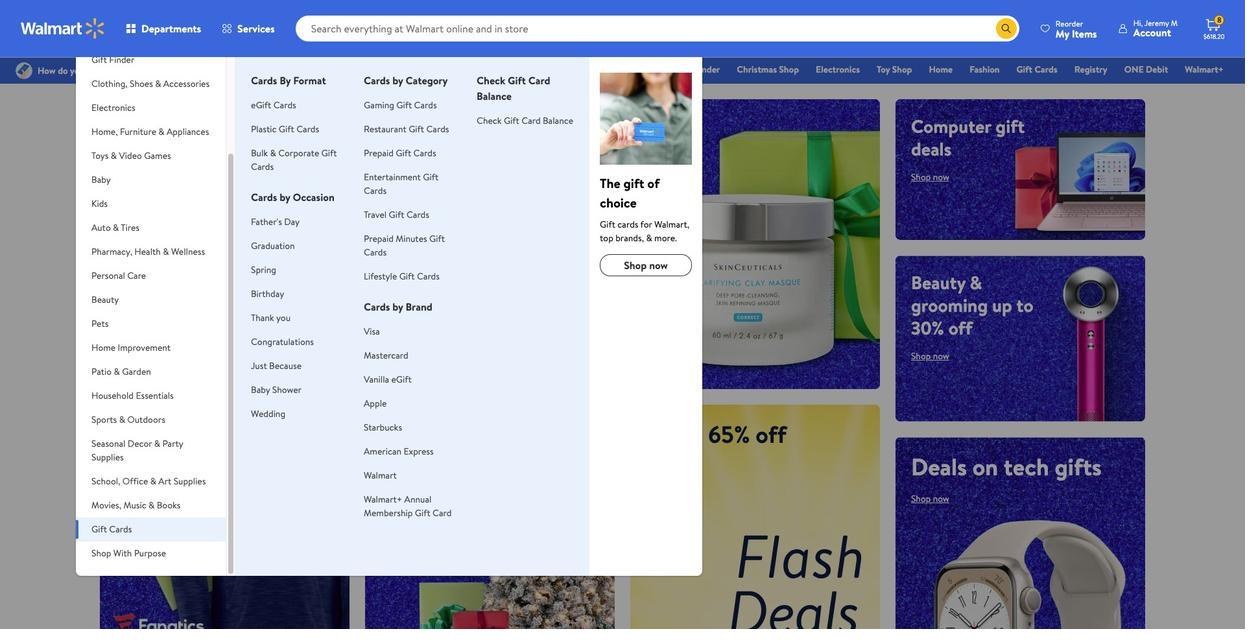 Task type: vqa. For each thing, say whether or not it's contained in the screenshot.
the left kalorik
no



Task type: describe. For each thing, give the bounding box(es) containing it.
gift for computer
[[996, 114, 1025, 139]]

decor
[[452, 442, 497, 467]]

cards down gaming gift cards
[[427, 123, 449, 136]]

prepaid for prepaid gift cards
[[364, 147, 394, 160]]

prepaid for prepaid minutes gift cards
[[364, 232, 394, 245]]

check inside check gift card balance
[[477, 73, 505, 88]]

gift cards for the gift cards dropdown button
[[92, 523, 132, 536]]

just
[[251, 359, 267, 372]]

2 check gift card balance from the top
[[477, 114, 573, 127]]

shop now for beauty & grooming up to 30% off
[[911, 349, 950, 362]]

choice
[[600, 194, 637, 211]]

father's day
[[251, 215, 300, 228]]

cards up gaming
[[364, 73, 390, 88]]

auto & tires
[[92, 221, 139, 234]]

father's
[[251, 215, 282, 228]]

up for up to 65% off
[[646, 418, 676, 451]]

to inside beauty & grooming up to 30% off
[[1017, 292, 1034, 318]]

grooming
[[911, 292, 988, 318]]

Walmart Site-Wide search field
[[296, 16, 1020, 42]]

category
[[406, 73, 448, 88]]

gift cards link
[[1011, 62, 1064, 77]]

on
[[973, 451, 998, 483]]

visa
[[364, 325, 380, 338]]

cards left by
[[251, 73, 277, 88]]

lifestyle
[[364, 270, 397, 283]]

school, office & art supplies
[[92, 475, 206, 488]]

clothing,
[[92, 77, 128, 90]]

cards up the father's
[[251, 190, 277, 204]]

egift cards
[[251, 99, 296, 112]]

games
[[144, 149, 171, 162]]

grocery & essentials
[[579, 63, 660, 76]]

wedding link
[[251, 407, 285, 420]]

cards down my
[[1035, 63, 1058, 76]]

walmart+ annual membership gift card link
[[364, 493, 452, 520]]

services
[[237, 21, 275, 36]]

baby shower link
[[251, 383, 302, 396]]

finder for the gift finder dropdown button
[[109, 53, 135, 66]]

shop now for all new savings
[[396, 350, 446, 366]]

shop with purpose
[[92, 547, 166, 560]]

home improvement button
[[76, 336, 226, 360]]

home,
[[92, 125, 118, 138]]

christmas
[[737, 63, 777, 76]]

cards inside the bulk & corporate gift cards
[[251, 160, 274, 173]]

patio
[[92, 365, 112, 378]]

plastic
[[251, 123, 277, 136]]

& inside "the gift of choice gift cards for walmart, top brands, & more."
[[646, 232, 652, 245]]

deals on tech gifts
[[911, 451, 1102, 483]]

gift inside prepaid minutes gift cards
[[429, 232, 445, 245]]

supplies for school, office & art supplies
[[174, 475, 206, 488]]

cards by occasion
[[251, 190, 335, 204]]

lifestyle gift cards link
[[364, 270, 440, 283]]

gift finder for the gift finder dropdown button
[[92, 53, 135, 66]]

cards down category
[[414, 99, 437, 112]]

congratulations
[[251, 335, 314, 348]]

supplies for seasonal decor & party supplies
[[92, 451, 124, 464]]

gear
[[226, 324, 271, 356]]

outdoors
[[127, 413, 165, 426]]

movies, music & books
[[92, 499, 181, 512]]

cards up corporate
[[297, 123, 319, 136]]

movies,
[[92, 499, 121, 512]]

baby for baby
[[92, 173, 111, 186]]

spring link
[[251, 263, 276, 276]]

household essentials button
[[76, 384, 226, 408]]

30% inside up to 30% off seasonal decor
[[429, 419, 462, 444]]

2 check from the top
[[477, 114, 502, 127]]

off inside beauty & grooming up to 30% off
[[949, 315, 973, 340]]

prepaid gift cards link
[[364, 147, 436, 160]]

shop now for up to 25% off sports-fan gear
[[115, 365, 154, 378]]

birthday link
[[251, 287, 284, 300]]

1 check gift card balance from the top
[[477, 73, 551, 103]]

gift for the
[[624, 175, 645, 192]]

vanilla
[[364, 373, 389, 386]]

30% inside beauty & grooming up to 30% off
[[911, 315, 945, 340]]

care
[[127, 269, 146, 282]]

corporate
[[278, 147, 319, 160]]

baby for baby shower
[[251, 383, 270, 396]]

spring
[[251, 263, 276, 276]]

jeremy
[[1145, 18, 1170, 29]]

computer
[[911, 114, 992, 139]]

top
[[600, 232, 614, 245]]

card inside 'walmart+ annual membership gift card'
[[433, 507, 452, 520]]

now for deals on tech gifts
[[933, 492, 950, 505]]

cards up "brand"
[[417, 270, 440, 283]]

shop now link for beauty & grooming up to 30% off
[[911, 349, 950, 362]]

one
[[1125, 63, 1144, 76]]

graduation link
[[251, 239, 295, 252]]

accessories
[[163, 77, 210, 90]]

hi, jeremy m account
[[1134, 18, 1178, 40]]

prepaid gift cards
[[364, 147, 436, 160]]

vanilla egift link
[[364, 373, 412, 386]]

cards inside dropdown button
[[109, 523, 132, 536]]

visa link
[[364, 325, 380, 338]]

& inside toys & video games dropdown button
[[111, 149, 117, 162]]

home for home improvement
[[92, 341, 116, 354]]

father's day link
[[251, 215, 300, 228]]

kids
[[92, 197, 108, 210]]

more.
[[655, 232, 677, 245]]

apple link
[[364, 397, 387, 410]]

home for home
[[929, 63, 953, 76]]

purpose
[[134, 547, 166, 560]]

& inside sports & outdoors 'dropdown button'
[[119, 413, 125, 426]]

my
[[1056, 26, 1070, 41]]

gaming gift cards link
[[364, 99, 437, 112]]

american express link
[[364, 445, 434, 458]]

cards down 'restaurant gift cards'
[[414, 147, 436, 160]]

essentials inside dropdown button
[[136, 389, 174, 402]]

pharmacy, health & wellness
[[92, 245, 205, 258]]

one debit link
[[1119, 62, 1174, 77]]

seasonal decor & party supplies
[[92, 437, 183, 464]]

minutes
[[396, 232, 427, 245]]

day
[[284, 215, 300, 228]]

account
[[1134, 25, 1172, 40]]

cards up visa
[[364, 300, 390, 314]]

apple
[[364, 397, 387, 410]]

& inside clothing, shoes & accessories dropdown button
[[155, 77, 161, 90]]

gift inside dropdown button
[[92, 523, 107, 536]]

gift inside check gift card balance
[[508, 73, 526, 88]]

& inside seasonal decor & party supplies
[[154, 437, 160, 450]]

american
[[364, 445, 402, 458]]

annual
[[405, 493, 432, 506]]

1 horizontal spatial essentials
[[621, 63, 660, 76]]

shop now for computer gift deals
[[911, 171, 950, 184]]

improvement
[[118, 341, 171, 354]]

walmart link
[[364, 469, 397, 482]]

to for up to 30% off seasonal decor
[[408, 419, 425, 444]]

home
[[165, 114, 209, 139]]

beauty for beauty
[[92, 293, 119, 306]]

lifestyle gift cards
[[364, 270, 440, 283]]



Task type: locate. For each thing, give the bounding box(es) containing it.
egift up plastic
[[251, 99, 271, 112]]

1 horizontal spatial deals
[[911, 451, 967, 483]]

gaming gift cards
[[364, 99, 437, 112]]

by
[[393, 73, 403, 88], [280, 190, 290, 204], [393, 300, 403, 314]]

0 horizontal spatial deals
[[540, 63, 562, 76]]

walmart+ inside 'walmart+ annual membership gift card'
[[364, 493, 402, 506]]

0 horizontal spatial gift finder
[[92, 53, 135, 66]]

decor
[[128, 437, 152, 450]]

Search search field
[[296, 16, 1020, 42]]

check gift card balance up 'check gift card balance' link
[[477, 73, 551, 103]]

1 horizontal spatial supplies
[[174, 475, 206, 488]]

0 horizontal spatial essentials
[[136, 389, 174, 402]]

check gift card balance down deals link on the top
[[477, 114, 573, 127]]

electronics for the "electronics" link
[[816, 63, 860, 76]]

1 deals from the left
[[115, 136, 156, 162]]

& inside school, office & art supplies 'dropdown button'
[[150, 475, 156, 488]]

to for up to 65% off
[[681, 418, 703, 451]]

great
[[115, 114, 160, 139]]

0 vertical spatial egift
[[251, 99, 271, 112]]

gift inside computer gift deals
[[996, 114, 1025, 139]]

great home deals
[[115, 114, 209, 162]]

2 vertical spatial card
[[433, 507, 452, 520]]

home up patio
[[92, 341, 116, 354]]

walmart+ for walmart+
[[1185, 63, 1224, 76]]

egift right vanilla
[[391, 373, 412, 386]]

supplies right art
[[174, 475, 206, 488]]

gift cards inside dropdown button
[[92, 523, 132, 536]]

furniture
[[120, 125, 156, 138]]

baby button
[[76, 168, 226, 192]]

0 horizontal spatial baby
[[92, 173, 111, 186]]

garden
[[122, 365, 151, 378]]

cards inside entertainment gift cards
[[364, 184, 387, 197]]

off inside up to 25% off sports-fan gear
[[225, 295, 256, 327]]

shop now link for deals on tech gifts
[[911, 492, 950, 505]]

sports
[[92, 413, 117, 426]]

0 horizontal spatial walmart+
[[364, 493, 402, 506]]

by for brand
[[393, 300, 403, 314]]

baby inside dropdown button
[[92, 173, 111, 186]]

gift finder inside gift finder link
[[677, 63, 720, 76]]

0 horizontal spatial deals
[[115, 136, 156, 162]]

balance up 'check gift card balance' link
[[477, 89, 512, 103]]

1 horizontal spatial egift
[[391, 373, 412, 386]]

0 vertical spatial gift cards
[[1017, 63, 1058, 76]]

gift cards
[[1017, 63, 1058, 76], [92, 523, 132, 536]]

to inside up to 30% off seasonal decor
[[408, 419, 425, 444]]

vanilla egift
[[364, 373, 412, 386]]

shop now link for up to 25% off sports-fan gear
[[115, 365, 154, 378]]

1 vertical spatial 30%
[[429, 419, 462, 444]]

deals for great
[[115, 136, 156, 162]]

0 vertical spatial essentials
[[621, 63, 660, 76]]

baby down toys
[[92, 173, 111, 186]]

one debit
[[1125, 63, 1169, 76]]

cards by format
[[251, 73, 326, 88]]

& inside movies, music & books dropdown button
[[149, 499, 155, 512]]

thank
[[251, 311, 274, 324]]

gift finder inside the gift finder dropdown button
[[92, 53, 135, 66]]

card inside check gift card balance
[[529, 73, 551, 88]]

& inside auto & tires dropdown button
[[113, 221, 119, 234]]

shop inside dropdown button
[[92, 547, 111, 560]]

off for up to 65% off
[[756, 418, 787, 451]]

walmart+ link
[[1180, 62, 1230, 77]]

0 horizontal spatial egift
[[251, 99, 271, 112]]

0 horizontal spatial 30%
[[429, 419, 462, 444]]

home inside dropdown button
[[92, 341, 116, 354]]

graduation
[[251, 239, 295, 252]]

1 vertical spatial egift
[[391, 373, 412, 386]]

check gift card balance
[[477, 73, 551, 103], [477, 114, 573, 127]]

deals for deals on tech gifts
[[911, 451, 967, 483]]

walmart image
[[21, 18, 105, 39]]

0 horizontal spatial supplies
[[92, 451, 124, 464]]

0 horizontal spatial balance
[[477, 89, 512, 103]]

gift finder down the search "search field"
[[677, 63, 720, 76]]

1 horizontal spatial deals
[[911, 136, 952, 162]]

1 horizontal spatial gift cards
[[1017, 63, 1058, 76]]

savings
[[486, 285, 582, 329]]

1 horizontal spatial finder
[[695, 63, 720, 76]]

0 horizontal spatial gift cards
[[92, 523, 132, 536]]

up inside up to 30% off seasonal decor
[[381, 419, 404, 444]]

card right membership
[[433, 507, 452, 520]]

1 vertical spatial essentials
[[136, 389, 174, 402]]

sports & outdoors button
[[76, 408, 226, 432]]

for
[[641, 218, 652, 231]]

1 vertical spatial baby
[[251, 383, 270, 396]]

1 vertical spatial balance
[[543, 114, 573, 127]]

1 vertical spatial deals
[[911, 451, 967, 483]]

books
[[157, 499, 181, 512]]

2 deals from the left
[[911, 136, 952, 162]]

cards up lifestyle
[[364, 246, 387, 259]]

pets
[[92, 317, 109, 330]]

mastercard link
[[364, 349, 409, 362]]

gift inside "the gift of choice gift cards for walmart, top brands, & more."
[[600, 218, 616, 231]]

& right patio
[[114, 365, 120, 378]]

& inside patio & garden dropdown button
[[114, 365, 120, 378]]

reorder
[[1056, 18, 1084, 29]]

1 vertical spatial home
[[92, 341, 116, 354]]

up for up to 25% off sports-fan gear
[[115, 295, 145, 327]]

gift inside the bulk & corporate gift cards
[[321, 147, 337, 160]]

clothing, shoes & accessories
[[92, 77, 210, 90]]

gifts
[[1055, 451, 1102, 483]]

finder left christmas
[[695, 63, 720, 76]]

1 horizontal spatial balance
[[543, 114, 573, 127]]

& left art
[[150, 475, 156, 488]]

1 vertical spatial electronics
[[92, 101, 135, 114]]

& right 'bulk'
[[270, 147, 276, 160]]

starbucks
[[364, 421, 402, 434]]

supplies inside seasonal decor & party supplies
[[92, 451, 124, 464]]

prepaid down travel
[[364, 232, 394, 245]]

off inside up to 30% off seasonal decor
[[467, 419, 491, 444]]

& left up
[[970, 270, 983, 295]]

0 horizontal spatial finder
[[109, 53, 135, 66]]

home left the fashion link
[[929, 63, 953, 76]]

1 horizontal spatial baby
[[251, 383, 270, 396]]

gift inside dropdown button
[[92, 53, 107, 66]]

party
[[162, 437, 183, 450]]

1 horizontal spatial up
[[381, 419, 404, 444]]

shop now for deals on tech gifts
[[911, 492, 950, 505]]

hi,
[[1134, 18, 1143, 29]]

1 check from the top
[[477, 73, 505, 88]]

entertainment gift cards link
[[364, 171, 439, 197]]

electronics
[[816, 63, 860, 76], [92, 101, 135, 114]]

baby shower
[[251, 383, 302, 396]]

& right health
[[163, 245, 169, 258]]

1 horizontal spatial walmart+
[[1185, 63, 1224, 76]]

electronics inside dropdown button
[[92, 101, 135, 114]]

plastic gift cards link
[[251, 123, 319, 136]]

card up 'check gift card balance' link
[[529, 73, 551, 88]]

walmart+ up membership
[[364, 493, 402, 506]]

1 vertical spatial walmart+
[[364, 493, 402, 506]]

home
[[929, 63, 953, 76], [92, 341, 116, 354]]

beauty for beauty & grooming up to 30% off
[[911, 270, 966, 295]]

0 horizontal spatial beauty
[[92, 293, 119, 306]]

music
[[124, 499, 146, 512]]

baby down just
[[251, 383, 270, 396]]

0 horizontal spatial home
[[92, 341, 116, 354]]

toy shop link
[[871, 62, 918, 77]]

1 vertical spatial check gift card balance
[[477, 114, 573, 127]]

gift cards for gift cards link
[[1017, 63, 1058, 76]]

just because link
[[251, 359, 302, 372]]

1 horizontal spatial beauty
[[911, 270, 966, 295]]

gift inside entertainment gift cards
[[423, 171, 439, 184]]

bulk & corporate gift cards
[[251, 147, 337, 173]]

& left tires
[[113, 221, 119, 234]]

walmart+ for walmart+ annual membership gift card
[[364, 493, 402, 506]]

gift cards button
[[76, 518, 226, 542]]

0 vertical spatial card
[[529, 73, 551, 88]]

65%
[[709, 418, 750, 451]]

0 vertical spatial home
[[929, 63, 953, 76]]

25%
[[178, 295, 219, 327]]

essentials down walmart site-wide search box
[[621, 63, 660, 76]]

to right up
[[1017, 292, 1034, 318]]

cards up plastic gift cards
[[274, 99, 296, 112]]

shop now for up to 30% off seasonal decor
[[381, 476, 419, 489]]

electronics down clothing,
[[92, 101, 135, 114]]

prepaid
[[364, 147, 394, 160], [364, 232, 394, 245]]

now for up to 25% off sports-fan gear
[[137, 365, 154, 378]]

auto
[[92, 221, 111, 234]]

card down deals link on the top
[[522, 114, 541, 127]]

bulk & corporate gift cards link
[[251, 147, 337, 173]]

gift cards image
[[600, 73, 692, 165]]

to
[[1017, 292, 1034, 318], [150, 295, 172, 327], [681, 418, 703, 451], [408, 419, 425, 444]]

household
[[92, 389, 134, 402]]

1 horizontal spatial 30%
[[911, 315, 945, 340]]

0 vertical spatial walmart+
[[1185, 63, 1224, 76]]

shop
[[779, 63, 799, 76], [892, 63, 912, 76], [911, 171, 931, 184], [624, 258, 647, 272], [911, 349, 931, 362], [396, 350, 422, 366], [115, 365, 135, 378], [381, 476, 401, 489], [911, 492, 931, 505], [92, 547, 111, 560]]

1 horizontal spatial electronics
[[816, 63, 860, 76]]

essentials down patio & garden dropdown button
[[136, 389, 174, 402]]

egift cards link
[[251, 99, 296, 112]]

gift cards down movies,
[[92, 523, 132, 536]]

supplies inside 'dropdown button'
[[174, 475, 206, 488]]

gift left of
[[624, 175, 645, 192]]

& down for at the top right of the page
[[646, 232, 652, 245]]

0 vertical spatial check gift card balance
[[477, 73, 551, 103]]

0 vertical spatial supplies
[[92, 451, 124, 464]]

video
[[119, 149, 142, 162]]

beauty inside beauty & grooming up to 30% off
[[911, 270, 966, 295]]

& inside the bulk & corporate gift cards
[[270, 147, 276, 160]]

cards
[[618, 218, 639, 231]]

& right sports
[[119, 413, 125, 426]]

1 vertical spatial check
[[477, 114, 502, 127]]

1 horizontal spatial gift
[[996, 114, 1025, 139]]

0 vertical spatial gift
[[996, 114, 1025, 139]]

& inside grocery & essentials link
[[613, 63, 619, 76]]

by for category
[[393, 73, 403, 88]]

gift inside "the gift of choice gift cards for walmart, top brands, & more."
[[624, 175, 645, 192]]

gift finder for gift finder link
[[677, 63, 720, 76]]

to down personal care dropdown button
[[150, 295, 172, 327]]

deals left on
[[911, 451, 967, 483]]

& inside beauty & grooming up to 30% off
[[970, 270, 983, 295]]

0 vertical spatial check
[[477, 73, 505, 88]]

2 vertical spatial by
[[393, 300, 403, 314]]

& right furniture
[[159, 125, 165, 138]]

1 vertical spatial by
[[280, 190, 290, 204]]

to for up to 25% off sports-fan gear
[[150, 295, 172, 327]]

electronics for electronics dropdown button
[[92, 101, 135, 114]]

wellness
[[171, 245, 205, 258]]

0 vertical spatial deals
[[540, 63, 562, 76]]

shop now link for all new savings
[[381, 342, 461, 373]]

cards inside prepaid minutes gift cards
[[364, 246, 387, 259]]

finder for gift finder link
[[695, 63, 720, 76]]

0 vertical spatial prepaid
[[364, 147, 394, 160]]

beauty inside beauty dropdown button
[[92, 293, 119, 306]]

1 vertical spatial prepaid
[[364, 232, 394, 245]]

wedding
[[251, 407, 285, 420]]

by for occasion
[[280, 190, 290, 204]]

baby
[[92, 173, 111, 186], [251, 383, 270, 396]]

check gift card balance link
[[477, 114, 573, 127]]

shop now link for computer gift deals
[[911, 171, 950, 184]]

now for beauty & grooming up to 30% off
[[933, 349, 950, 362]]

0 horizontal spatial gift
[[624, 175, 645, 192]]

1 vertical spatial gift
[[624, 175, 645, 192]]

grocery
[[579, 63, 611, 76]]

1 horizontal spatial gift finder
[[677, 63, 720, 76]]

& inside pharmacy, health & wellness dropdown button
[[163, 245, 169, 258]]

registry
[[1075, 63, 1108, 76]]

now for up to 30% off seasonal decor
[[403, 476, 419, 489]]

school,
[[92, 475, 120, 488]]

1 vertical spatial gift cards
[[92, 523, 132, 536]]

& right grocery
[[613, 63, 619, 76]]

computer gift deals
[[911, 114, 1025, 162]]

seasonal
[[381, 442, 447, 467]]

the gift of choice gift cards for walmart, top brands, & more.
[[600, 175, 690, 245]]

up for up to 30% off seasonal decor
[[381, 419, 404, 444]]

finder inside dropdown button
[[109, 53, 135, 66]]

off for up to 25% off sports-fan gear
[[225, 295, 256, 327]]

2 prepaid from the top
[[364, 232, 394, 245]]

1 prepaid from the top
[[364, 147, 394, 160]]

search icon image
[[1002, 23, 1012, 34]]

toy
[[877, 63, 890, 76]]

0 vertical spatial balance
[[477, 89, 512, 103]]

shop now inside shop now link
[[396, 350, 446, 366]]

registry link
[[1069, 62, 1114, 77]]

reorder my items
[[1056, 18, 1097, 41]]

patio & garden button
[[76, 360, 226, 384]]

deals left grocery
[[540, 63, 562, 76]]

0 vertical spatial electronics
[[816, 63, 860, 76]]

by up day
[[280, 190, 290, 204]]

1 vertical spatial supplies
[[174, 475, 206, 488]]

deals inside computer gift deals
[[911, 136, 952, 162]]

0 horizontal spatial up
[[115, 295, 145, 327]]

up inside up to 25% off sports-fan gear
[[115, 295, 145, 327]]

of
[[648, 175, 660, 192]]

& right the music
[[149, 499, 155, 512]]

0 horizontal spatial electronics
[[92, 101, 135, 114]]

birthday
[[251, 287, 284, 300]]

0 vertical spatial by
[[393, 73, 403, 88]]

electronics left toy
[[816, 63, 860, 76]]

deals for computer
[[911, 136, 952, 162]]

now for all new savings
[[425, 350, 446, 366]]

beauty & grooming up to 30% off
[[911, 270, 1034, 340]]

all new savings
[[381, 285, 582, 329]]

office
[[122, 475, 148, 488]]

seasonal decor & party supplies button
[[76, 432, 226, 470]]

& right shoes
[[155, 77, 161, 90]]

health
[[135, 245, 161, 258]]

by up gaming gift cards link
[[393, 73, 403, 88]]

by left "brand"
[[393, 300, 403, 314]]

gift inside 'walmart+ annual membership gift card'
[[415, 507, 431, 520]]

8 $618.20
[[1204, 14, 1225, 41]]

gift finder button
[[76, 48, 226, 72]]

debit
[[1146, 63, 1169, 76]]

pharmacy, health & wellness button
[[76, 240, 226, 264]]

gift cards down my
[[1017, 63, 1058, 76]]

now for computer gift deals
[[933, 171, 950, 184]]

congratulations link
[[251, 335, 314, 348]]

2 horizontal spatial up
[[646, 418, 676, 451]]

0 vertical spatial baby
[[92, 173, 111, 186]]

& inside the home, furniture & appliances dropdown button
[[159, 125, 165, 138]]

0 vertical spatial 30%
[[911, 315, 945, 340]]

cards down 'bulk'
[[251, 160, 274, 173]]

prepaid inside prepaid minutes gift cards
[[364, 232, 394, 245]]

cards up the minutes
[[407, 208, 429, 221]]

shop now link for up to 30% off seasonal decor
[[381, 476, 419, 489]]

1 horizontal spatial home
[[929, 63, 953, 76]]

gift finder up clothing,
[[92, 53, 135, 66]]

to left "65%"
[[681, 418, 703, 451]]

walmart
[[364, 469, 397, 482]]

cards down entertainment
[[364, 184, 387, 197]]

up to 30% off seasonal decor
[[381, 419, 497, 467]]

personal care button
[[76, 264, 226, 288]]

prepaid minutes gift cards link
[[364, 232, 445, 259]]

1 vertical spatial card
[[522, 114, 541, 127]]

finder up clothing,
[[109, 53, 135, 66]]

deals for deals
[[540, 63, 562, 76]]

balance down deals link on the top
[[543, 114, 573, 127]]

& right toys
[[111, 149, 117, 162]]

to up express at the bottom
[[408, 419, 425, 444]]

prepaid down "restaurant"
[[364, 147, 394, 160]]

balance inside check gift card balance
[[477, 89, 512, 103]]

cards up with
[[109, 523, 132, 536]]

off for up to 30% off seasonal decor
[[467, 419, 491, 444]]

deals inside great home deals
[[115, 136, 156, 162]]

walmart+ down $618.20
[[1185, 63, 1224, 76]]

you
[[276, 311, 291, 324]]

to inside up to 25% off sports-fan gear
[[150, 295, 172, 327]]

gift right computer
[[996, 114, 1025, 139]]

& left party
[[154, 437, 160, 450]]

supplies down seasonal
[[92, 451, 124, 464]]



